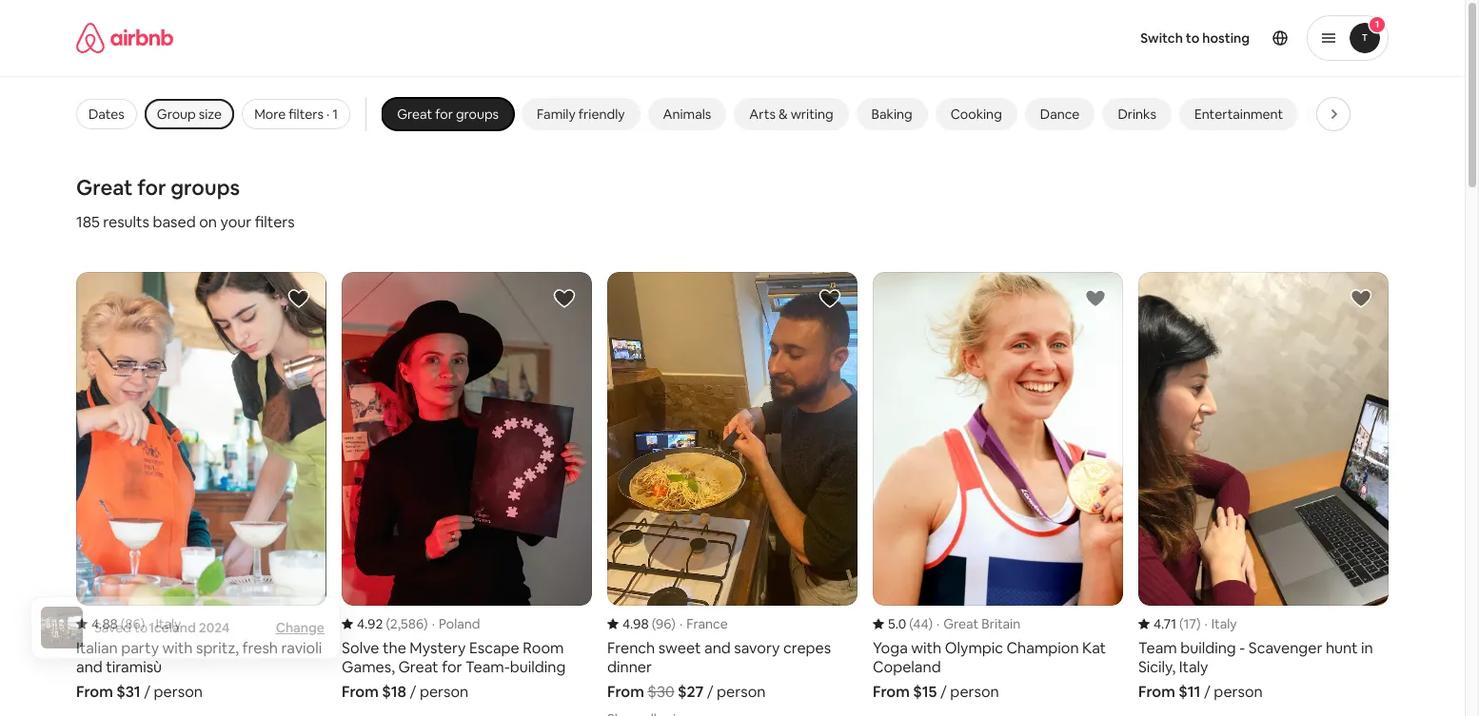 Task type: locate. For each thing, give the bounding box(es) containing it.
1 ) from the left
[[141, 616, 145, 633]]

great for groups inside 'button'
[[397, 106, 499, 123]]

rating 4.71 out of 5; 17 reviews image
[[1139, 616, 1201, 633]]

2 · italy from the left
[[1205, 616, 1237, 633]]

dates
[[89, 106, 125, 123]]

from for from $11 / person
[[1139, 682, 1176, 702]]

animals element
[[663, 106, 711, 123]]

animals
[[663, 106, 711, 123]]

person inside solve the mystery escape room games, great for team-building group
[[420, 682, 469, 702]]

to
[[1186, 30, 1200, 47], [134, 620, 148, 637]]

person right the $15
[[950, 682, 999, 702]]

0 vertical spatial to
[[1186, 30, 1200, 47]]

· inside italian party with spritz, fresh ravioli and tiramisù group
[[149, 616, 152, 633]]

) inside french sweet and savory crepes dinner group
[[671, 616, 676, 633]]

from inside team building - scavenger hunt in sicily, italy group
[[1139, 682, 1176, 702]]

) right 5.0
[[929, 616, 933, 633]]

1 horizontal spatial to
[[1186, 30, 1200, 47]]

/ right $11
[[1204, 682, 1211, 702]]

· left poland
[[432, 616, 435, 633]]

4 ( from the left
[[909, 616, 913, 633]]

2 horizontal spatial save this experience image
[[1350, 287, 1373, 310]]

) left · poland
[[424, 616, 428, 633]]

4 ) from the left
[[929, 616, 933, 633]]

( for from $18
[[386, 616, 390, 633]]

animals button
[[648, 98, 727, 130]]

$18
[[382, 682, 407, 702]]

( right 4.88
[[121, 616, 125, 633]]

1 vertical spatial groups
[[171, 174, 240, 201]]

to inside profile element
[[1186, 30, 1200, 47]]

person for from $15 / person
[[950, 682, 999, 702]]

1 horizontal spatial great
[[397, 106, 432, 123]]

2 horizontal spatial great
[[944, 616, 979, 633]]

from
[[76, 682, 113, 702], [342, 682, 379, 702], [607, 682, 644, 702], [873, 682, 910, 702], [1139, 682, 1176, 702]]

1 ( from the left
[[121, 616, 125, 633]]

1 vertical spatial for
[[137, 174, 166, 201]]

iceland
[[150, 620, 196, 637]]

) right the 'saved'
[[141, 616, 145, 633]]

( right 4.98
[[652, 616, 656, 633]]

17
[[1184, 616, 1197, 633]]

· for from
[[680, 616, 683, 633]]

5 ) from the left
[[1197, 616, 1201, 633]]

1 from from the left
[[76, 682, 113, 702]]

$31
[[116, 682, 141, 702]]

save this experience image inside solve the mystery escape room games, great for team-building group
[[553, 287, 576, 310]]

) inside team building - scavenger hunt in sicily, italy group
[[1197, 616, 1201, 633]]

0 vertical spatial groups
[[456, 106, 499, 123]]

4 person from the left
[[950, 682, 999, 702]]

1 save this experience image from the left
[[553, 287, 576, 310]]

to right switch
[[1186, 30, 1200, 47]]

$27
[[678, 682, 704, 702]]

( inside solve the mystery escape room games, great for team-building group
[[386, 616, 390, 633]]

1 horizontal spatial · italy
[[1205, 616, 1237, 633]]

· italy inside team building - scavenger hunt in sicily, italy group
[[1205, 616, 1237, 633]]

) for from $18
[[424, 616, 428, 633]]

groups left family
[[456, 106, 499, 123]]

· right 44
[[937, 616, 940, 633]]

5 ( from the left
[[1180, 616, 1184, 633]]

filters right more
[[289, 106, 324, 123]]

/ right $27
[[707, 682, 714, 702]]

3 ) from the left
[[671, 616, 676, 633]]

0 horizontal spatial save this experience image
[[287, 287, 310, 310]]

5 person from the left
[[1214, 682, 1263, 702]]

from left $11
[[1139, 682, 1176, 702]]

save this experience image
[[553, 287, 576, 310], [1084, 287, 1107, 310]]

/
[[144, 682, 150, 702], [410, 682, 416, 702], [707, 682, 714, 702], [941, 682, 947, 702], [1204, 682, 1211, 702]]

· italy
[[149, 616, 181, 633], [1205, 616, 1237, 633]]

groups
[[456, 106, 499, 123], [171, 174, 240, 201]]

person right $11
[[1214, 682, 1263, 702]]

5 / from the left
[[1204, 682, 1211, 702]]

rating 5.0 out of 5; 44 reviews image
[[873, 616, 933, 633]]

( inside yoga with olympic champion kat copeland group
[[909, 616, 913, 633]]

from $30 $27 / person
[[607, 682, 766, 702]]

italian party with spritz, fresh ravioli and tiramisù group
[[76, 272, 327, 702]]

italy inside italian party with spritz, fresh ravioli and tiramisù group
[[156, 616, 181, 633]]

yoga with olympic champion kat copeland group
[[873, 272, 1123, 702]]

more filters · 1
[[254, 106, 338, 123]]

italy right 17
[[1212, 616, 1237, 633]]

to right the 'saved'
[[134, 620, 148, 637]]

2 italy from the left
[[1212, 616, 1237, 633]]

0 horizontal spatial 1
[[333, 106, 338, 123]]

1 vertical spatial 1
[[333, 106, 338, 123]]

to for iceland
[[134, 620, 148, 637]]

3 from from the left
[[607, 682, 644, 702]]

save this experience image inside french sweet and savory crepes dinner group
[[819, 287, 842, 310]]

from left the $15
[[873, 682, 910, 702]]

italy inside group
[[1212, 616, 1237, 633]]

4 from from the left
[[873, 682, 910, 702]]

2 person from the left
[[420, 682, 469, 702]]

3 / from the left
[[707, 682, 714, 702]]

) inside italian party with spritz, fresh ravioli and tiramisù group
[[141, 616, 145, 633]]

5.0 ( 44 )
[[888, 616, 933, 633]]

0 horizontal spatial save this experience image
[[553, 287, 576, 310]]

( for from $11
[[1180, 616, 1184, 633]]

person inside french sweet and savory crepes dinner group
[[717, 682, 766, 702]]

3 ( from the left
[[652, 616, 656, 633]]

) right the 4.71
[[1197, 616, 1201, 633]]

( right 5.0
[[909, 616, 913, 633]]

· right 17
[[1205, 616, 1208, 633]]

/ right $18
[[410, 682, 416, 702]]

1 person from the left
[[154, 682, 203, 702]]

family friendly element
[[537, 106, 625, 123]]

from left "$30"
[[607, 682, 644, 702]]

/ for from $31
[[144, 682, 150, 702]]

96
[[656, 616, 671, 633]]

2024
[[199, 620, 230, 637]]

poland
[[439, 616, 480, 633]]

entertainment
[[1195, 106, 1283, 123]]

save this experience image inside team building - scavenger hunt in sicily, italy group
[[1350, 287, 1373, 310]]

86
[[125, 616, 141, 633]]

switch to hosting
[[1141, 30, 1250, 47]]

filters right the your
[[255, 212, 295, 232]]

from $15 / person
[[873, 682, 999, 702]]

2 vertical spatial great
[[944, 616, 979, 633]]

4.88 ( 86 )
[[91, 616, 145, 633]]

2 / from the left
[[410, 682, 416, 702]]

· right 86
[[149, 616, 152, 633]]

· italy right 17
[[1205, 616, 1237, 633]]

0 horizontal spatial to
[[134, 620, 148, 637]]

1 horizontal spatial for
[[435, 106, 453, 123]]

1 · italy from the left
[[149, 616, 181, 633]]

save this experience image inside italian party with spritz, fresh ravioli and tiramisù group
[[287, 287, 310, 310]]

britain
[[982, 616, 1021, 633]]

1 save this experience image from the left
[[287, 287, 310, 310]]

family friendly button
[[522, 98, 640, 130]]

· italy for from $11
[[1205, 616, 1237, 633]]

0 vertical spatial 1
[[1375, 18, 1380, 30]]

( inside italian party with spritz, fresh ravioli and tiramisù group
[[121, 616, 125, 633]]

save this experience image
[[287, 287, 310, 310], [819, 287, 842, 310], [1350, 287, 1373, 310]]

0 horizontal spatial great
[[76, 174, 133, 201]]

more
[[254, 106, 286, 123]]

person right $31
[[154, 682, 203, 702]]

2 save this experience image from the left
[[819, 287, 842, 310]]

· inside yoga with olympic champion kat copeland group
[[937, 616, 940, 633]]

· inside team building - scavenger hunt in sicily, italy group
[[1205, 616, 1208, 633]]

italy
[[156, 616, 181, 633], [1212, 616, 1237, 633]]

great for groups element
[[397, 106, 499, 123]]

4.92 ( 2,586 )
[[357, 616, 428, 633]]

hosting
[[1203, 30, 1250, 47]]

great
[[397, 106, 432, 123], [76, 174, 133, 201], [944, 616, 979, 633]]

0 horizontal spatial · italy
[[149, 616, 181, 633]]

3 save this experience image from the left
[[1350, 287, 1373, 310]]

1 vertical spatial great for groups
[[76, 174, 240, 201]]

person right $18
[[420, 682, 469, 702]]

france
[[687, 616, 728, 633]]

· italy inside italian party with spritz, fresh ravioli and tiramisù group
[[149, 616, 181, 633]]

0 horizontal spatial groups
[[171, 174, 240, 201]]

groups up on
[[171, 174, 240, 201]]

/ right the $15
[[941, 682, 947, 702]]

1 / from the left
[[144, 682, 150, 702]]

0 vertical spatial for
[[435, 106, 453, 123]]

arts & writing element
[[750, 106, 834, 123]]

) for from $15
[[929, 616, 933, 633]]

/ inside yoga with olympic champion kat copeland group
[[941, 682, 947, 702]]

person
[[154, 682, 203, 702], [420, 682, 469, 702], [717, 682, 766, 702], [950, 682, 999, 702], [1214, 682, 1263, 702]]

entertainment button
[[1179, 98, 1299, 130]]

from inside french sweet and savory crepes dinner group
[[607, 682, 644, 702]]

from inside solve the mystery escape room games, great for team-building group
[[342, 682, 379, 702]]

5 from from the left
[[1139, 682, 1176, 702]]

· right the 96
[[680, 616, 683, 633]]

for
[[435, 106, 453, 123], [137, 174, 166, 201]]

0 vertical spatial filters
[[289, 106, 324, 123]]

2 ) from the left
[[424, 616, 428, 633]]

1 horizontal spatial save this experience image
[[1084, 287, 1107, 310]]

( for from
[[652, 616, 656, 633]]

family
[[537, 106, 576, 123]]

great for groups
[[397, 106, 499, 123], [76, 174, 240, 201]]

2 save this experience image from the left
[[1084, 287, 1107, 310]]

/ inside italian party with spritz, fresh ravioli and tiramisù group
[[144, 682, 150, 702]]

for inside 'button'
[[435, 106, 453, 123]]

4 / from the left
[[941, 682, 947, 702]]

italy right 86
[[156, 616, 181, 633]]

person right $27
[[717, 682, 766, 702]]

dance
[[1040, 106, 1080, 123]]

/ for from $15
[[941, 682, 947, 702]]

save this experience image for from $31 / person
[[287, 287, 310, 310]]

· france
[[680, 616, 728, 633]]

0 vertical spatial great for groups
[[397, 106, 499, 123]]

) inside yoga with olympic champion kat copeland group
[[929, 616, 933, 633]]

fitness button
[[1306, 98, 1380, 130]]

3 person from the left
[[717, 682, 766, 702]]

rating 4.98 out of 5; 96 reviews image
[[607, 616, 676, 633]]

· italy right 86
[[149, 616, 181, 633]]

0 horizontal spatial italy
[[156, 616, 181, 633]]

· for from $11
[[1205, 616, 1208, 633]]

family friendly
[[537, 106, 625, 123]]

1 horizontal spatial great for groups
[[397, 106, 499, 123]]

( right the 4.71
[[1180, 616, 1184, 633]]

1 horizontal spatial groups
[[456, 106, 499, 123]]

&
[[779, 106, 788, 123]]

(
[[121, 616, 125, 633], [386, 616, 390, 633], [652, 616, 656, 633], [909, 616, 913, 633], [1180, 616, 1184, 633]]

/ inside solve the mystery escape room games, great for team-building group
[[410, 682, 416, 702]]

) inside solve the mystery escape room games, great for team-building group
[[424, 616, 428, 633]]

( inside team building - scavenger hunt in sicily, italy group
[[1180, 616, 1184, 633]]

to for hosting
[[1186, 30, 1200, 47]]

person inside team building - scavenger hunt in sicily, italy group
[[1214, 682, 1263, 702]]

from inside italian party with spritz, fresh ravioli and tiramisù group
[[76, 682, 113, 702]]

( right 4.92 at the left bottom of the page
[[386, 616, 390, 633]]

2 ( from the left
[[386, 616, 390, 633]]

filters
[[289, 106, 324, 123], [255, 212, 295, 232]]

· right more
[[327, 106, 330, 123]]

· inside solve the mystery escape room games, great for team-building group
[[432, 616, 435, 633]]

185
[[76, 212, 100, 232]]

1 italy from the left
[[156, 616, 181, 633]]

·
[[327, 106, 330, 123], [149, 616, 152, 633], [432, 616, 435, 633], [680, 616, 683, 633], [937, 616, 940, 633], [1205, 616, 1208, 633]]

person inside italian party with spritz, fresh ravioli and tiramisù group
[[154, 682, 203, 702]]

person inside yoga with olympic champion kat copeland group
[[950, 682, 999, 702]]

from inside yoga with olympic champion kat copeland group
[[873, 682, 910, 702]]

french sweet and savory crepes dinner group
[[607, 272, 858, 717]]

from left $18
[[342, 682, 379, 702]]

) for from $11
[[1197, 616, 1201, 633]]

cooking element
[[951, 106, 1002, 123]]

· poland
[[432, 616, 480, 633]]

( inside french sweet and savory crepes dinner group
[[652, 616, 656, 633]]

dance button
[[1025, 98, 1095, 130]]

1
[[1375, 18, 1380, 30], [333, 106, 338, 123]]

1 horizontal spatial italy
[[1212, 616, 1237, 633]]

0 vertical spatial great
[[397, 106, 432, 123]]

1 vertical spatial to
[[134, 620, 148, 637]]

1 horizontal spatial 1
[[1375, 18, 1380, 30]]

great inside yoga with olympic champion kat copeland group
[[944, 616, 979, 633]]

baking button
[[856, 98, 928, 130]]

from left $31
[[76, 682, 113, 702]]

· inside french sweet and savory crepes dinner group
[[680, 616, 683, 633]]

cooking
[[951, 106, 1002, 123]]

from $18 / person
[[342, 682, 469, 702]]

) left · france
[[671, 616, 676, 633]]

from for from $15 / person
[[873, 682, 910, 702]]

/ inside team building - scavenger hunt in sicily, italy group
[[1204, 682, 1211, 702]]

2 from from the left
[[342, 682, 379, 702]]

1 horizontal spatial save this experience image
[[819, 287, 842, 310]]

$15
[[913, 682, 937, 702]]

)
[[141, 616, 145, 633], [424, 616, 428, 633], [671, 616, 676, 633], [929, 616, 933, 633], [1197, 616, 1201, 633]]

1 vertical spatial great
[[76, 174, 133, 201]]

5.0
[[888, 616, 906, 633]]

4.71 ( 17 )
[[1154, 616, 1201, 633]]

/ right $31
[[144, 682, 150, 702]]



Task type: vqa. For each thing, say whether or not it's contained in the screenshot.
Holland,
no



Task type: describe. For each thing, give the bounding box(es) containing it.
friendly
[[579, 106, 625, 123]]

results
[[103, 212, 149, 232]]

italy for from $31
[[156, 616, 181, 633]]

save this experience image for from $15 / person
[[1084, 287, 1107, 310]]

· great britain
[[937, 616, 1021, 633]]

/ for from $18
[[410, 682, 416, 702]]

change button
[[276, 620, 325, 637]]

· italy for from $31
[[149, 616, 181, 633]]

your
[[220, 212, 252, 232]]

· for from $15
[[937, 616, 940, 633]]

from for from $30 $27 / person
[[607, 682, 644, 702]]

· for from $31
[[149, 616, 152, 633]]

from $11 / person
[[1139, 682, 1263, 702]]

person for from $11 / person
[[1214, 682, 1263, 702]]

4.98
[[623, 616, 649, 633]]

great for groups button
[[382, 98, 514, 130]]

saved to iceland 2024
[[94, 620, 230, 637]]

rating 4.92 out of 5; 2,586 reviews image
[[342, 616, 428, 633]]

fitness
[[1321, 106, 1365, 123]]

0 horizontal spatial for
[[137, 174, 166, 201]]

from $31 / person
[[76, 682, 203, 702]]

1 inside 1 dropdown button
[[1375, 18, 1380, 30]]

arts
[[750, 106, 776, 123]]

( for from $15
[[909, 616, 913, 633]]

writing
[[791, 106, 834, 123]]

great inside 'button'
[[397, 106, 432, 123]]

team building - scavenger hunt in sicily, italy group
[[1139, 272, 1389, 702]]

from for from $31 / person
[[76, 682, 113, 702]]

save this experience image for from $18 / person
[[553, 287, 576, 310]]

2,586
[[390, 616, 424, 633]]

185 results based on your filters
[[76, 212, 295, 232]]

drinks
[[1118, 106, 1157, 123]]

drinks button
[[1103, 98, 1172, 130]]

baking
[[872, 106, 913, 123]]

switch to hosting link
[[1129, 18, 1261, 58]]

1 vertical spatial filters
[[255, 212, 295, 232]]

) for from
[[671, 616, 676, 633]]

arts & writing
[[750, 106, 834, 123]]

solve the mystery escape room games, great for team-building group
[[342, 272, 592, 702]]

save this experience image for from $11 / person
[[1350, 287, 1373, 310]]

person for from $18 / person
[[420, 682, 469, 702]]

based
[[153, 212, 196, 232]]

dates button
[[76, 99, 137, 129]]

4.98 ( 96 )
[[623, 616, 676, 633]]

fitness element
[[1321, 106, 1365, 123]]

from for from $18 / person
[[342, 682, 379, 702]]

person for from $31 / person
[[154, 682, 203, 702]]

on
[[199, 212, 217, 232]]

dance element
[[1040, 106, 1080, 123]]

groups inside 'button'
[[456, 106, 499, 123]]

saved
[[94, 620, 131, 637]]

· for from $18
[[432, 616, 435, 633]]

$30
[[648, 682, 675, 702]]

change
[[276, 620, 325, 637]]

( for from $31
[[121, 616, 125, 633]]

$11
[[1179, 682, 1201, 702]]

1 button
[[1307, 15, 1389, 61]]

44
[[913, 616, 929, 633]]

4.88
[[91, 616, 118, 633]]

italy for from $11
[[1212, 616, 1237, 633]]

cooking button
[[935, 98, 1017, 130]]

0 horizontal spatial great for groups
[[76, 174, 240, 201]]

rating 4.88 out of 5; 86 reviews image
[[76, 616, 145, 633]]

arts & writing button
[[734, 98, 849, 130]]

baking element
[[872, 106, 913, 123]]

switch
[[1141, 30, 1183, 47]]

) for from $31
[[141, 616, 145, 633]]

entertainment element
[[1195, 106, 1283, 123]]

profile element
[[898, 0, 1389, 76]]

4.71
[[1154, 616, 1177, 633]]

/ for from $11
[[1204, 682, 1211, 702]]

/ inside french sweet and savory crepes dinner group
[[707, 682, 714, 702]]

4.92
[[357, 616, 383, 633]]

drinks element
[[1118, 106, 1157, 123]]



